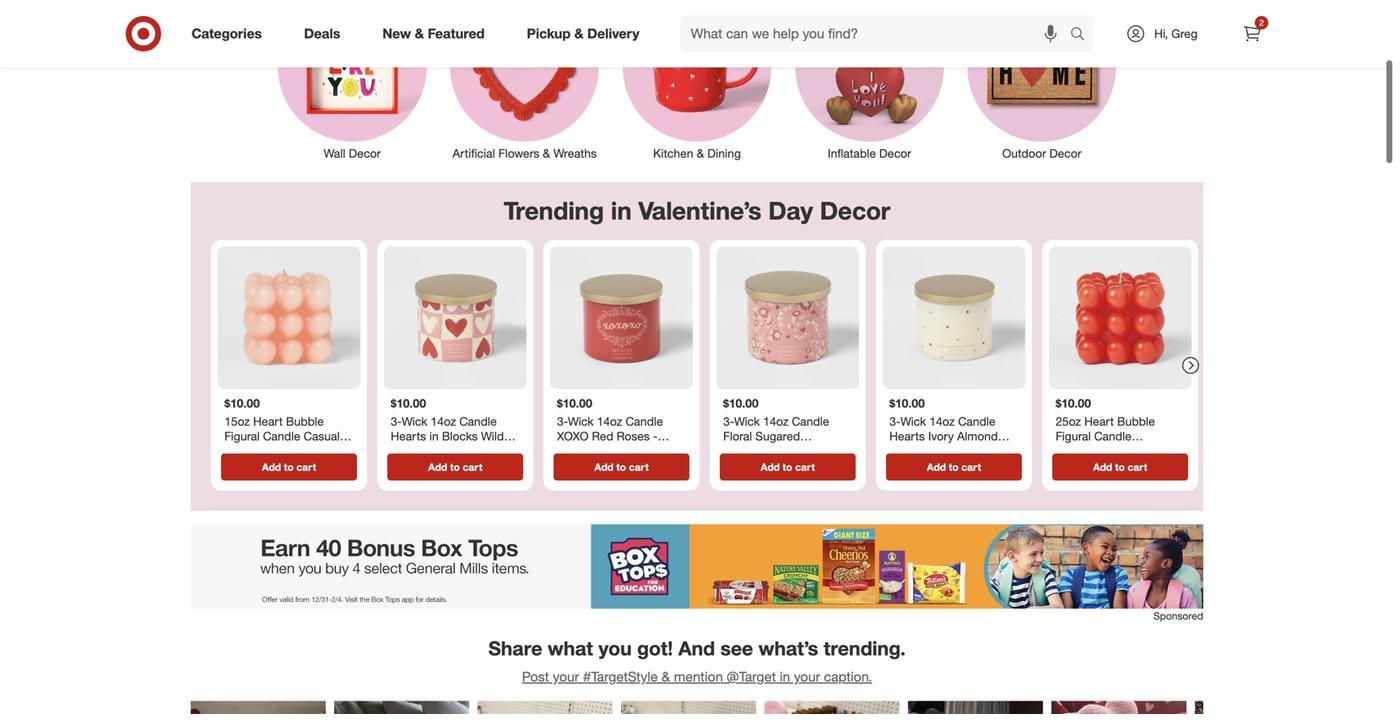 Task type: locate. For each thing, give the bounding box(es) containing it.
cart
[[296, 461, 316, 474], [463, 461, 482, 474], [629, 461, 649, 474], [795, 461, 815, 474], [961, 461, 981, 474], [1128, 461, 1147, 474]]

cart for add to cart button related to 3-wick 14oz candle hearts ivory almond shortbread - threshold™ image
[[961, 461, 981, 474]]

search
[[1063, 27, 1103, 44]]

your down what
[[553, 669, 579, 686]]

2 to from the left
[[450, 461, 460, 474]]

- right roses
[[653, 429, 658, 444]]

2 cart from the left
[[463, 461, 482, 474]]

0 horizontal spatial candle
[[263, 429, 300, 444]]

user image by @kathysfinds image down post
[[478, 702, 613, 715]]

0 horizontal spatial -
[[250, 444, 255, 459]]

2 horizontal spatial user image by @kathysfinds image
[[765, 702, 900, 715]]

3-wick 14oz candle floral sugared watermelon - threshold™ image
[[716, 247, 859, 389]]

1 horizontal spatial threshold™
[[557, 444, 616, 459]]

$10.00
[[224, 396, 260, 411], [391, 396, 426, 411], [557, 396, 592, 411], [723, 396, 759, 411], [889, 396, 925, 411], [1056, 396, 1091, 411]]

2 user image by @kathysfinds image from the left
[[621, 702, 756, 715]]

hi,
[[1154, 26, 1168, 41]]

kitchen
[[653, 146, 693, 161]]

4 add from the left
[[761, 461, 780, 474]]

in inside carousel region
[[611, 196, 632, 226]]

outdoor decor
[[1002, 146, 1082, 161]]

@target
[[727, 669, 776, 686]]

decor inside carousel region
[[820, 196, 890, 226]]

inflatable decor link
[[783, 0, 956, 162]]

5 cart from the left
[[961, 461, 981, 474]]

2 add to cart from the left
[[428, 461, 482, 474]]

cart for add to cart button associated with 25oz heart bubble figural candle traditional red - threshold™ image
[[1128, 461, 1147, 474]]

5 to from the left
[[949, 461, 959, 474]]

decor
[[349, 146, 381, 161], [879, 146, 911, 161], [1050, 146, 1082, 161], [820, 196, 890, 226]]

user image by @kathysfinds image down post your #targetstyle & mention @target in your caption.
[[621, 702, 756, 715]]

greg
[[1171, 26, 1198, 41]]

3-wick 14oz candle hearts in blocks wild berries and verbena - threshold™ image
[[384, 247, 527, 389]]

- right pink in the left bottom of the page
[[250, 444, 255, 459]]

add to cart button
[[221, 454, 357, 481], [387, 454, 523, 481], [554, 454, 689, 481], [720, 454, 856, 481], [886, 454, 1022, 481], [1052, 454, 1188, 481]]

1 threshold™ from the left
[[258, 444, 317, 459]]

threshold™ inside $10.00 3-wick 14oz candle xoxo red roses - threshold™
[[557, 444, 616, 459]]

4 add to cart button from the left
[[720, 454, 856, 481]]

3 add from the left
[[594, 461, 614, 474]]

add to cart for 25oz heart bubble figural candle traditional red - threshold™ image
[[1093, 461, 1147, 474]]

3 $10.00 link from the left
[[883, 247, 1025, 451]]

2 add from the left
[[428, 461, 447, 474]]

2 $10.00 link from the left
[[716, 247, 859, 451]]

threshold™ inside the $10.00 15oz heart bubble figural candle casual pink - threshold™
[[258, 444, 317, 459]]

1 $10.00 link from the left
[[384, 247, 527, 451]]

threshold™ down the wick
[[557, 444, 616, 459]]

add for 3-wick 14oz candle hearts in blocks wild berries and verbena - threshold™ image
[[428, 461, 447, 474]]

0 horizontal spatial your
[[553, 669, 579, 686]]

#targetstyle
[[583, 669, 658, 686]]

6 add to cart button from the left
[[1052, 454, 1188, 481]]

wall decor
[[324, 146, 381, 161]]

$10.00 for 3-wick 14oz candle hearts in blocks wild berries and verbena - threshold™ image
[[391, 396, 426, 411]]

threshold™ down bubble
[[258, 444, 317, 459]]

& for new
[[415, 25, 424, 42]]

threshold™
[[258, 444, 317, 459], [557, 444, 616, 459]]

wall decor link
[[266, 0, 438, 162]]

6 to from the left
[[1115, 461, 1125, 474]]

1 horizontal spatial -
[[653, 429, 658, 444]]

what's
[[759, 637, 818, 661]]

decor for wall decor
[[349, 146, 381, 161]]

1 horizontal spatial in
[[780, 669, 790, 686]]

2 threshold™ from the left
[[557, 444, 616, 459]]

add for 25oz heart bubble figural candle traditional red - threshold™ image
[[1093, 461, 1112, 474]]

add to cart for 3-wick 14oz candle floral sugared watermelon - threshold™ image
[[761, 461, 815, 474]]

0 horizontal spatial in
[[611, 196, 632, 226]]

15oz
[[224, 414, 250, 429]]

1 add to cart from the left
[[262, 461, 316, 474]]

decor for outdoor decor
[[1050, 146, 1082, 161]]

2 $10.00 from the left
[[391, 396, 426, 411]]

4 $10.00 from the left
[[723, 396, 759, 411]]

1 horizontal spatial candle
[[626, 414, 663, 429]]

candle right figural
[[263, 429, 300, 444]]

1 cart from the left
[[296, 461, 316, 474]]

new
[[383, 25, 411, 42]]

kitchen & dining
[[653, 146, 741, 161]]

candle inside $10.00 3-wick 14oz candle xoxo red roses - threshold™
[[626, 414, 663, 429]]

6 add from the left
[[1093, 461, 1112, 474]]

candle right 14oz
[[626, 414, 663, 429]]

add to cart for 3-wick 14oz candle hearts ivory almond shortbread - threshold™ image
[[927, 461, 981, 474]]

- inside the $10.00 15oz heart bubble figural candle casual pink - threshold™
[[250, 444, 255, 459]]

decor down inflatable at the top of the page
[[820, 196, 890, 226]]

add to cart button for 3-wick 14oz candle xoxo red roses - threshold™ image at the left
[[554, 454, 689, 481]]

your
[[553, 669, 579, 686], [794, 669, 820, 686]]

1 add from the left
[[262, 461, 281, 474]]

2 add to cart button from the left
[[387, 454, 523, 481]]

1 to from the left
[[284, 461, 294, 474]]

1 $10.00 from the left
[[224, 396, 260, 411]]

& right pickup
[[574, 25, 584, 42]]

- inside $10.00 3-wick 14oz candle xoxo red roses - threshold™
[[653, 429, 658, 444]]

what
[[548, 637, 593, 661]]

post your #targetstyle & mention @target in your caption.
[[522, 669, 872, 686]]

1 vertical spatial in
[[780, 669, 790, 686]]

user image by @kathysfinds image down caption.
[[765, 702, 900, 715]]

3 $10.00 from the left
[[557, 396, 592, 411]]

$10.00 link for add to cart button related to 3-wick 14oz candle hearts ivory almond shortbread - threshold™ image
[[883, 247, 1025, 451]]

add to cart
[[262, 461, 316, 474], [428, 461, 482, 474], [594, 461, 649, 474], [761, 461, 815, 474], [927, 461, 981, 474], [1093, 461, 1147, 474]]

5 add to cart button from the left
[[886, 454, 1022, 481]]

artificial
[[453, 146, 495, 161]]

add
[[262, 461, 281, 474], [428, 461, 447, 474], [594, 461, 614, 474], [761, 461, 780, 474], [927, 461, 946, 474], [1093, 461, 1112, 474]]

- for pink
[[250, 444, 255, 459]]

6 add to cart from the left
[[1093, 461, 1147, 474]]

inflatable decor
[[828, 146, 911, 161]]

red
[[592, 429, 613, 444]]

2 link
[[1234, 15, 1271, 52]]

3 add to cart from the left
[[594, 461, 649, 474]]

0 horizontal spatial threshold™
[[258, 444, 317, 459]]

candle
[[626, 414, 663, 429], [263, 429, 300, 444]]

4 to from the left
[[783, 461, 792, 474]]

bubble
[[286, 414, 324, 429]]

trending in valentine's day decor
[[504, 196, 890, 226]]

cart for 3-wick 14oz candle floral sugared watermelon - threshold™ image add to cart button
[[795, 461, 815, 474]]

in right trending
[[611, 196, 632, 226]]

and
[[678, 637, 715, 661]]

3 add to cart button from the left
[[554, 454, 689, 481]]

3 cart from the left
[[629, 461, 649, 474]]

flowers
[[498, 146, 540, 161]]

to for add to cart button corresponding to 3-wick 14oz candle hearts in blocks wild berries and verbena - threshold™ image
[[450, 461, 460, 474]]

& inside 'link'
[[415, 25, 424, 42]]

decor right inflatable at the top of the page
[[879, 146, 911, 161]]

$10.00 for 25oz heart bubble figural candle traditional red - threshold™ image
[[1056, 396, 1091, 411]]

2 your from the left
[[794, 669, 820, 686]]

you
[[599, 637, 632, 661]]

to
[[284, 461, 294, 474], [450, 461, 460, 474], [616, 461, 626, 474], [783, 461, 792, 474], [949, 461, 959, 474], [1115, 461, 1125, 474]]

&
[[415, 25, 424, 42], [574, 25, 584, 42], [543, 146, 550, 161], [697, 146, 704, 161], [662, 669, 670, 686]]

roses
[[617, 429, 650, 444]]

3-wick 14oz candle xoxo red roses - threshold™ image
[[550, 247, 693, 389]]

decor right outdoor
[[1050, 146, 1082, 161]]

6 $10.00 from the left
[[1056, 396, 1091, 411]]

4 $10.00 link from the left
[[1049, 247, 1192, 451]]

5 add from the left
[[927, 461, 946, 474]]

to for 15oz heart bubble figural candle casual pink - threshold™ image add to cart button
[[284, 461, 294, 474]]

to for 3-wick 14oz candle floral sugared watermelon - threshold™ image add to cart button
[[783, 461, 792, 474]]

5 $10.00 from the left
[[889, 396, 925, 411]]

share what you got! and see what's trending.
[[488, 637, 906, 661]]

-
[[653, 429, 658, 444], [250, 444, 255, 459]]

$10.00 3-wick 14oz candle xoxo red roses - threshold™
[[557, 396, 663, 459]]

cart for 15oz heart bubble figural candle casual pink - threshold™ image add to cart button
[[296, 461, 316, 474]]

& right new
[[415, 25, 424, 42]]

0 vertical spatial in
[[611, 196, 632, 226]]

1 add to cart button from the left
[[221, 454, 357, 481]]

hi, greg
[[1154, 26, 1198, 41]]

in down what's
[[780, 669, 790, 686]]

1 horizontal spatial your
[[794, 669, 820, 686]]

5 add to cart from the left
[[927, 461, 981, 474]]

0 horizontal spatial user image by @kathysfinds image
[[478, 702, 613, 715]]

3 to from the left
[[616, 461, 626, 474]]

featured
[[428, 25, 485, 42]]

dining
[[707, 146, 741, 161]]

6 cart from the left
[[1128, 461, 1147, 474]]

decor right wall
[[349, 146, 381, 161]]

4 add to cart from the left
[[761, 461, 815, 474]]

& left "dining"
[[697, 146, 704, 161]]

user image by @kathysfinds image
[[478, 702, 613, 715], [621, 702, 756, 715], [765, 702, 900, 715]]

your down what's
[[794, 669, 820, 686]]

outdoor decor link
[[956, 0, 1128, 162]]

1 horizontal spatial user image by @kathysfinds image
[[621, 702, 756, 715]]

4 cart from the left
[[795, 461, 815, 474]]

$10.00 link
[[384, 247, 527, 451], [716, 247, 859, 451], [883, 247, 1025, 451], [1049, 247, 1192, 451]]

3-wick 14oz candle hearts ivory almond shortbread - threshold™ image
[[883, 247, 1025, 389]]

3 user image by @kathysfinds image from the left
[[765, 702, 900, 715]]

in
[[611, 196, 632, 226], [780, 669, 790, 686]]

$10.00 link for add to cart button associated with 25oz heart bubble figural candle traditional red - threshold™ image
[[1049, 247, 1192, 451]]



Task type: describe. For each thing, give the bounding box(es) containing it.
post your #targetstyle & mention @target in your caption. link
[[522, 669, 872, 686]]

pickup & delivery link
[[513, 15, 661, 52]]

figural
[[224, 429, 260, 444]]

sponsored
[[1153, 610, 1203, 623]]

add to cart for 3-wick 14oz candle xoxo red roses - threshold™ image at the left
[[594, 461, 649, 474]]

search button
[[1063, 15, 1103, 56]]

valentine's
[[639, 196, 762, 226]]

& right flowers
[[543, 146, 550, 161]]

trending
[[504, 196, 604, 226]]

candle inside the $10.00 15oz heart bubble figural candle casual pink - threshold™
[[263, 429, 300, 444]]

add to cart for 3-wick 14oz candle hearts in blocks wild berries and verbena - threshold™ image
[[428, 461, 482, 474]]

14oz
[[597, 414, 622, 429]]

user image by skwy30 image
[[191, 702, 326, 715]]

$10.00 for 3-wick 14oz candle hearts ivory almond shortbread - threshold™ image
[[889, 396, 925, 411]]

mention
[[674, 669, 723, 686]]

threshold™ for candle
[[258, 444, 317, 459]]

kitchen & dining link
[[611, 0, 783, 162]]

add to cart button for 15oz heart bubble figural candle casual pink - threshold™ image
[[221, 454, 357, 481]]

add for 3-wick 14oz candle xoxo red roses - threshold™ image at the left
[[594, 461, 614, 474]]

inflatable
[[828, 146, 876, 161]]

add to cart button for 3-wick 14oz candle hearts in blocks wild berries and verbena - threshold™ image
[[387, 454, 523, 481]]

user image by @veronica_pyrex_xoxo image
[[1195, 702, 1330, 715]]

cart for add to cart button corresponding to 3-wick 14oz candle xoxo red roses - threshold™ image at the left
[[629, 461, 649, 474]]

advertisement element
[[191, 525, 1203, 609]]

artificial flowers & wreaths link
[[438, 0, 611, 162]]

wick
[[568, 414, 594, 429]]

deals link
[[290, 15, 361, 52]]

$10.00 inside $10.00 3-wick 14oz candle xoxo red roses - threshold™
[[557, 396, 592, 411]]

share
[[488, 637, 542, 661]]

deals
[[304, 25, 340, 42]]

cart for add to cart button corresponding to 3-wick 14oz candle hearts in blocks wild berries and verbena - threshold™ image
[[463, 461, 482, 474]]

heart
[[253, 414, 283, 429]]

& for kitchen
[[697, 146, 704, 161]]

new & featured link
[[368, 15, 506, 52]]

to for add to cart button associated with 25oz heart bubble figural candle traditional red - threshold™ image
[[1115, 461, 1125, 474]]

3-
[[557, 414, 568, 429]]

new & featured
[[383, 25, 485, 42]]

$10.00 link for 3-wick 14oz candle floral sugared watermelon - threshold™ image add to cart button
[[716, 247, 859, 451]]

categories
[[192, 25, 262, 42]]

add to cart button for 3-wick 14oz candle hearts ivory almond shortbread - threshold™ image
[[886, 454, 1022, 481]]

casual
[[304, 429, 340, 444]]

xoxo
[[557, 429, 589, 444]]

2
[[1259, 17, 1264, 28]]

add for 3-wick 14oz candle floral sugared watermelon - threshold™ image
[[761, 461, 780, 474]]

wall
[[324, 146, 346, 161]]

to for add to cart button related to 3-wick 14oz candle hearts ivory almond shortbread - threshold™ image
[[949, 461, 959, 474]]

outdoor
[[1002, 146, 1046, 161]]

What can we help you find? suggestions appear below search field
[[681, 15, 1074, 52]]

see
[[720, 637, 753, 661]]

categories link
[[177, 15, 283, 52]]

carousel region
[[191, 182, 1203, 511]]

to for add to cart button corresponding to 3-wick 14oz candle xoxo red roses - threshold™ image at the left
[[616, 461, 626, 474]]

$10.00 inside the $10.00 15oz heart bubble figural candle casual pink - threshold™
[[224, 396, 260, 411]]

wreaths
[[554, 146, 597, 161]]

user image by @noellapalomento image
[[334, 702, 469, 715]]

user image by @dorabuggzz_ image
[[908, 702, 1043, 715]]

post
[[522, 669, 549, 686]]

delivery
[[587, 25, 639, 42]]

got!
[[637, 637, 673, 661]]

pickup
[[527, 25, 571, 42]]

$10.00 for 3-wick 14oz candle floral sugared watermelon - threshold™ image
[[723, 396, 759, 411]]

artificial flowers & wreaths
[[453, 146, 597, 161]]

add to cart button for 25oz heart bubble figural candle traditional red - threshold™ image
[[1052, 454, 1188, 481]]

user image by @alltheprettypinkpages image
[[1052, 702, 1187, 715]]

add for 15oz heart bubble figural candle casual pink - threshold™ image
[[262, 461, 281, 474]]

$10.00 link for add to cart button corresponding to 3-wick 14oz candle hearts in blocks wild berries and verbena - threshold™ image
[[384, 247, 527, 451]]

1 your from the left
[[553, 669, 579, 686]]

add to cart button for 3-wick 14oz candle floral sugared watermelon - threshold™ image
[[720, 454, 856, 481]]

day
[[768, 196, 813, 226]]

pink
[[224, 444, 247, 459]]

caption.
[[824, 669, 872, 686]]

add to cart for 15oz heart bubble figural candle casual pink - threshold™ image
[[262, 461, 316, 474]]

$10.00 15oz heart bubble figural candle casual pink - threshold™
[[224, 396, 340, 459]]

1 user image by @kathysfinds image from the left
[[478, 702, 613, 715]]

add for 3-wick 14oz candle hearts ivory almond shortbread - threshold™ image
[[927, 461, 946, 474]]

trending.
[[824, 637, 906, 661]]

15oz heart bubble figural candle casual pink - threshold™ image
[[218, 247, 360, 389]]

& down got!
[[662, 669, 670, 686]]

pickup & delivery
[[527, 25, 639, 42]]

decor for inflatable decor
[[879, 146, 911, 161]]

& for pickup
[[574, 25, 584, 42]]

threshold™ for xoxo
[[557, 444, 616, 459]]

25oz heart bubble figural candle traditional red - threshold™ image
[[1049, 247, 1192, 389]]

- for roses
[[653, 429, 658, 444]]



Task type: vqa. For each thing, say whether or not it's contained in the screenshot.
Fortnite Kids' Hardside Carry On Suitcase - Camo image
no



